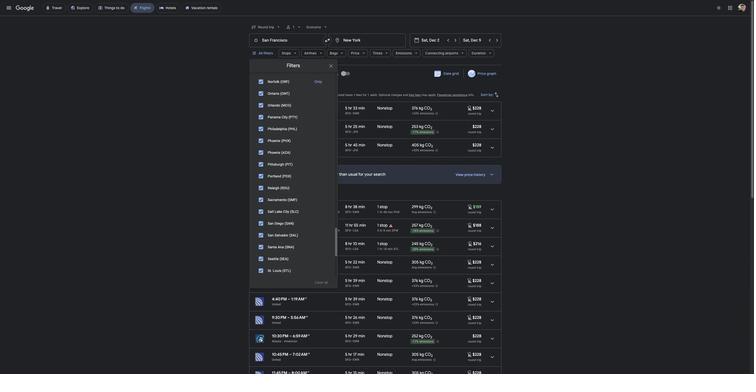 Task type: describe. For each thing, give the bounding box(es) containing it.
total duration 8 hr 10 min. element
[[346, 242, 378, 248]]

Departure time: 7:15 AM. text field
[[272, 143, 286, 148]]

seattle
[[268, 258, 279, 261]]

this price for this flight doesn't include overhead bin access. if you need a carry-on bag, use the bags filter to update prices. image for 5 hr 26 min
[[467, 315, 473, 321]]

round trip for 10:05 am
[[468, 230, 482, 233]]

bags
[[330, 51, 338, 56]]

swap origin and destination. image
[[325, 37, 331, 43]]

10:40 pm
[[272, 125, 289, 130]]

round trip for 7:02 am
[[468, 359, 482, 363]]

track
[[258, 72, 267, 76]]

sfo for 7:02 am
[[346, 359, 351, 362]]

Departure time: 1:15 PM. text field
[[272, 260, 285, 265]]

1 inside 10:45 pm – 7:02 am + 1
[[309, 353, 310, 356]]

leaves san francisco international airport at 10:40 pm on saturday, december 2 and arrives at john f. kennedy international airport at 7:05 am on sunday, december 3. element
[[272, 125, 310, 130]]

– inside 5 hr 26 min sfo – ewr
[[351, 322, 353, 325]]

min for flight details. leaves san francisco international airport at 7:10 pm on saturday, december 2 and arrives at laguardia airport at 10:05 am on sunday, december 3. image
[[360, 223, 366, 228]]

1 stop 1 hr 48 min phx
[[378, 205, 400, 214]]

5 hr 39 min sfo – ewr for fifth nonstop flight. element from the top of the page total duration 5 hr 39 min. element
[[346, 279, 365, 288]]

– inside "5 hr 33 min sfo – ewr"
[[351, 112, 353, 115]]

2 for 4:00 pm
[[432, 145, 433, 149]]

5:56 am
[[291, 316, 306, 321]]

kg for 10:04 am
[[420, 242, 424, 247]]

Arrival time: 5:56 AM on  Sunday, December 3. text field
[[291, 316, 308, 321]]

nashville (bna)
[[268, 68, 293, 72]]

panama
[[268, 115, 281, 119]]

hr for flight details. leaves san francisco international airport at 9:30 pm on saturday, december 2 and arrives at newark liberty international airport at 5:56 am on sunday, december 3. image on the bottom of page
[[349, 316, 352, 321]]

0 vertical spatial city
[[282, 115, 288, 119]]

spirit inside 7:10 pm – 10:05 am frontier, spirit
[[333, 229, 340, 233]]

+ for 6:59 am
[[307, 334, 309, 337]]

sfo for 7:05 am
[[346, 130, 351, 134]]

raleigh
[[268, 186, 280, 190]]

flight details. leaves san francisco international airport at 9:30 pm on saturday, december 2 and arrives at newark liberty international airport at 5:56 am on sunday, december 3. image
[[487, 315, 499, 327]]

6 round trip from the top
[[468, 285, 482, 289]]

leaves san francisco international airport at 10:30 pm on saturday, december 2 and arrives at newark liberty international airport at 6:59 am on sunday, december 3. element
[[272, 334, 310, 339]]

1:15 pm – 9:37 pm united
[[272, 260, 304, 270]]

5 for 10:40 pm
[[346, 125, 348, 130]]

-20% emissions
[[412, 248, 434, 252]]

best departing flights
[[249, 86, 299, 92]]

Arrival time: 7:05 AM on  Sunday, December 3. text field
[[293, 125, 310, 130]]

prices include required taxes + fees for 1 adult. optional charges and bag fees may apply. passenger assistance
[[313, 93, 468, 97]]

0 horizontal spatial price
[[274, 93, 281, 97]]

Arrival time: 10:05 AM on  Sunday, December 3. text field
[[290, 223, 310, 228]]

2 for 7:05 am
[[431, 126, 433, 130]]

1 inside arrival time: 8:00 am on  sunday, december 3. text box
[[309, 371, 310, 374]]

1 inside 9:30 pm – 5:56 am + 1
[[307, 316, 308, 319]]

$228 for flight details. leaves san francisco international airport at 10:45 pm on saturday, december 2 and arrives at newark liberty international airport at 7:02 am on sunday, december 3. image
[[473, 353, 482, 358]]

jfk for 25
[[353, 130, 359, 134]]

5 hr 8 min dfw
[[378, 229, 399, 233]]

san diego (san)
[[268, 222, 294, 226]]

loading results progress bar
[[0, 16, 751, 17]]

1 inside 10:30 pm – 6:59 am + 1
[[309, 334, 310, 337]]

other
[[249, 192, 263, 198]]

dfw
[[392, 229, 399, 233]]

co inside 299 kg co 2
[[425, 205, 431, 210]]

2 round from the top
[[468, 131, 476, 134]]

lga for 55
[[353, 229, 359, 233]]

flight details. leaves san francisco international airport at 1:15 pm on saturday, december 2 and arrives at newark liberty international airport at 9:37 pm on saturday, december 2. image
[[487, 260, 499, 271]]

trip for flight details. leaves san francisco international airport at 9:30 pm on saturday, december 2 and arrives at newark liberty international airport at 5:56 am on sunday, december 3. image on the bottom of page
[[477, 322, 482, 326]]

– left '3:33 pm'
[[288, 106, 291, 111]]

philadelphia
[[268, 127, 287, 131]]

305 for 5 hr 17 min
[[412, 353, 419, 358]]

trip for flight details. leaves san francisco international airport at 2:40 pm on saturday, december 2 and arrives at newark liberty international airport at 11:19 pm on saturday, december 2. 'image'
[[477, 285, 482, 289]]

philadelphia (phl)
[[268, 127, 297, 131]]

phx
[[394, 211, 400, 214]]

1 round trip from the top
[[468, 112, 482, 116]]

1 and from the left
[[281, 93, 287, 97]]

4:00 pm
[[290, 143, 305, 148]]

orlando (mco)
[[268, 104, 292, 108]]

round for 5 hr 26 min this price for this flight doesn't include overhead bin access. if you need a carry-on bag, use the bags filter to update prices. icon
[[468, 322, 476, 326]]

bag
[[409, 93, 415, 97]]

+23% emissions for 9:30 pm – 5:56 am + 1
[[412, 322, 435, 325]]

55
[[354, 223, 359, 228]]

3 trip from the top
[[477, 149, 482, 153]]

leaves san francisco international airport at 9:30 pm on saturday, december 2 and arrives at newark liberty international airport at 5:56 am on sunday, december 3. element
[[272, 316, 308, 321]]

total duration 8 hr 38 min. element
[[346, 205, 378, 211]]

passenger
[[438, 93, 452, 97]]

2 alaska from the top
[[272, 340, 282, 344]]

5 down 5 hr 22 min sfo – ewr
[[346, 279, 348, 284]]

+23% for 9:30 pm – 5:56 am + 1
[[412, 322, 420, 325]]

sfo for 10:04 am
[[346, 248, 351, 251]]

bag fees button
[[409, 93, 421, 97]]

co for 9:37 pm
[[425, 260, 431, 265]]

9:37 pm
[[290, 260, 304, 265]]

– inside 8 hr 10 min sfo – lga
[[351, 248, 353, 251]]

257
[[412, 223, 419, 228]]

-17% emissions for 253
[[412, 131, 434, 134]]

3 $228 from the top
[[473, 143, 482, 148]]

phoenix for phoenix (aza)
[[268, 151, 281, 155]]

2 1 stop flight. element from the top
[[378, 223, 388, 229]]

1 spirit from the top
[[333, 211, 340, 214]]

376 kg co 2 for 4:40 pm – 1:19 am + 1
[[412, 297, 432, 303]]

view
[[456, 173, 464, 177]]

frontier, inside 7:10 pm – 10:05 am frontier, spirit
[[321, 229, 332, 233]]

track prices
[[258, 72, 278, 76]]

2 trip from the top
[[477, 131, 482, 134]]

4:40 pm
[[272, 297, 287, 302]]

stop for 1 stop 1 hr 48 min phx
[[380, 205, 388, 210]]

(pit)
[[285, 163, 293, 167]]

seattle (sea)
[[268, 258, 289, 261]]

total duration 5 hr 15 min. element
[[346, 372, 378, 375]]

9:30 pm
[[272, 316, 287, 321]]

305 for 5 hr 22 min
[[412, 260, 419, 265]]

main content containing best departing flights
[[249, 68, 502, 375]]

nonstop flight. element for 6:59 am
[[378, 335, 393, 340]]

any dates
[[322, 72, 339, 76]]

– inside 5 hr 17 min sfo – ewr
[[351, 359, 353, 362]]

8 for 8 hr 10 min
[[346, 242, 348, 247]]

ewr for 7:00 am – 3:33 pm
[[353, 112, 360, 115]]

total duration 5 hr 45 min. element
[[346, 143, 378, 149]]

– inside 5 hr 45 min sfo – jfk
[[351, 149, 353, 152]]

layover (1 of 1) is a 1 hr 10 min layover at hartsfield-jackson atlanta international airport in atlanta. element
[[378, 248, 410, 252]]

8 $228 from the top
[[473, 335, 482, 339]]

nonstop for 5:56 am
[[378, 316, 393, 321]]

17% for 253
[[413, 131, 419, 134]]

phoenix (aza)
[[268, 151, 291, 155]]

frontier, spirit
[[321, 211, 340, 214]]

159 US dollars text field
[[474, 205, 482, 210]]

1 vertical spatial city
[[283, 210, 289, 214]]

kg for 5:56 am
[[419, 316, 424, 321]]

376 for 9:30 pm – 5:56 am + 1
[[412, 316, 418, 321]]

emissions button
[[393, 47, 421, 59]]

2 $228 from the top
[[473, 125, 482, 130]]

trip for flight details. leaves san francisco international airport at 7:00 am on saturday, december 2 and arrives at newark liberty international airport at 3:33 pm on saturday, december 2. image
[[477, 112, 482, 116]]

nonstop for 6:59 am
[[378, 335, 393, 339]]

1 vertical spatial for
[[359, 172, 364, 177]]

5 228 us dollars text field from the top
[[473, 353, 482, 358]]

dec 2 – 9
[[286, 72, 301, 76]]

– inside 10:45 pm – 7:02 am + 1
[[290, 353, 292, 358]]

trip for flight details. leaves san francisco international airport at 7:07 pm on saturday, december 2 and arrives at newark liberty international airport at 6:45 am on sunday, december 3. image
[[477, 211, 482, 215]]

– inside 5 hr 22 min sfo – ewr
[[351, 266, 353, 270]]

17
[[353, 353, 357, 358]]

(bna)
[[283, 68, 293, 72]]

33
[[353, 106, 358, 111]]

jfk for 45
[[353, 149, 359, 152]]

2 for 10:05 am
[[431, 225, 433, 229]]

lake
[[275, 210, 282, 214]]

3 round from the top
[[468, 149, 476, 153]]

4 ewr from the top
[[353, 285, 360, 288]]

none search field containing filters
[[249, 0, 502, 307]]

10:54 pm – 10:04 am frontier
[[272, 242, 310, 251]]

orlando
[[268, 104, 280, 108]]

– up 5 hr 26 min sfo – ewr
[[351, 303, 353, 307]]

1 inside popup button
[[293, 25, 295, 29]]

Arrival time: 6:59 AM on  Sunday, December 3. text field
[[293, 334, 310, 339]]

2 for 7:02 am
[[431, 355, 433, 359]]

1 nonstop flight. element from the top
[[378, 106, 393, 112]]

only
[[315, 80, 323, 84]]

(ont)
[[281, 92, 290, 96]]

2 inside 299 kg co 2
[[431, 207, 433, 211]]

228 us dollars text field containing $228
[[473, 106, 482, 111]]

– inside 7:15 am – 4:00 pm delta
[[287, 143, 289, 148]]

min for 'flight details. leaves san francisco international airport at 7:15 am on saturday, december 2 and arrives at john f. kennedy international airport at 4:00 pm on saturday, december 2.' icon
[[359, 143, 366, 148]]

round for this price for this flight doesn't include overhead bin access. if you need a carry-on bag, use the bags filter to update prices. icon corresponding to 8 hr 38 min
[[468, 211, 476, 215]]

– inside 5 hr 29 min sfo – ewr
[[351, 340, 353, 344]]

min left the dfw
[[386, 229, 391, 233]]

(smf)
[[288, 198, 298, 202]]

round trip for 5:56 am
[[468, 322, 482, 326]]

– up tickets at the left bottom of the page
[[288, 205, 290, 210]]

united inside 1:15 pm – 9:37 pm united
[[272, 266, 281, 270]]

separate tickets booked together. this trip includes tickets from multiple airlines. missed connections may be protected by kiwi.com.. element
[[272, 211, 318, 214]]

phoenix (phx)
[[268, 139, 291, 143]]

price button
[[349, 47, 368, 59]]

2 round trip from the top
[[468, 211, 482, 215]]

8 hr 38 min sfo – ewr
[[346, 205, 365, 214]]

- for 253
[[412, 131, 413, 134]]

st.
[[268, 269, 272, 273]]

round for this price for this flight doesn't include overhead bin access. if you need a carry-on bag, use the bags filter to update prices. image for 5 hr 39 min
[[468, 304, 476, 307]]

on
[[270, 93, 273, 97]]

kg for 10:05 am
[[420, 223, 424, 228]]

only button
[[309, 76, 328, 88]]

7:00 am – 3:33 pm
[[272, 106, 306, 111]]

this price for this flight doesn't include overhead bin access. if you need a carry-on bag, use the bags filter to update prices. image for 5 hr 22 min
[[467, 260, 473, 266]]

7:07 pm
[[272, 205, 287, 210]]

- for 252
[[412, 341, 413, 344]]

history
[[474, 173, 486, 177]]

2 and from the left
[[403, 93, 409, 97]]

2 – 9
[[294, 72, 301, 76]]

+ inside arrival time: 8:00 am on  sunday, december 3. text box
[[307, 371, 309, 374]]

+ for 7:02 am
[[308, 353, 309, 356]]

Departure time: 7:10 PM. text field
[[272, 223, 286, 228]]

apply.
[[429, 93, 437, 97]]

round for this price for this flight doesn't include overhead bin access. if you need a carry-on bag, use the bags filter to update prices. icon related to 5 hr 22 min
[[468, 267, 476, 270]]

2 376 from the top
[[412, 279, 418, 284]]

1 nonstop from the top
[[378, 106, 393, 111]]

min for flight details. leaves san francisco international airport at 10:45 pm on saturday, december 2 and arrives at newark liberty international airport at 7:02 am on sunday, december 3. image
[[358, 353, 365, 358]]

+ for 1:19 am
[[305, 297, 306, 300]]

co for 10:05 am
[[425, 223, 431, 228]]

5 for 9:30 pm
[[346, 316, 348, 321]]

hr down "1 stop" on the bottom of page
[[380, 229, 383, 233]]

5 hr 29 min sfo – ewr
[[346, 335, 365, 344]]

10:30 pm
[[272, 335, 289, 339]]

Departure time: 7:00 AM. text field
[[272, 106, 287, 111]]

5 for 1:15 pm
[[346, 260, 348, 265]]

search
[[374, 172, 386, 177]]

separate
[[272, 211, 284, 214]]

by:
[[489, 93, 494, 97]]

10:30 pm – 6:59 am + 1
[[272, 334, 310, 339]]

1:19 am
[[291, 297, 305, 302]]

(slc)
[[290, 210, 299, 214]]

sfo inside 8 hr 38 min sfo – ewr
[[346, 211, 351, 214]]

hr for flight details. leaves san francisco international airport at 10:54 pm on saturday, december 2 and arrives at laguardia airport at 10:04 am on sunday, december 3. icon
[[349, 242, 352, 247]]

flights for best departing flights
[[284, 86, 299, 92]]

pittsburgh (pit)
[[268, 163, 293, 167]]

connecting
[[426, 51, 445, 56]]

stops button
[[279, 47, 300, 59]]

45
[[353, 143, 358, 148]]

view price history image
[[486, 169, 498, 181]]

5 for 7:00 am
[[346, 106, 348, 111]]

kg for 7:02 am
[[420, 353, 424, 358]]

1 frontier, from the top
[[321, 211, 332, 214]]

ewr inside 5 hr 22 min sfo – ewr
[[353, 266, 360, 270]]

leaves san francisco international airport at 1:15 pm on saturday, december 2 and arrives at newark liberty international airport at 9:37 pm on saturday, december 2. element
[[272, 260, 304, 265]]

co for 7:05 am
[[425, 125, 431, 130]]

10 inside 8 hr 10 min sfo – lga
[[353, 242, 357, 247]]

leaves san francisco international airport at 10:54 pm on saturday, december 2 and arrives at laguardia airport at 10:04 am on sunday, december 3. element
[[272, 242, 312, 247]]

sort by: button
[[479, 89, 502, 101]]

avg emissions for 8 hr 38 min
[[412, 211, 432, 214]]

round for this price for this flight doesn't include overhead bin access. if you need a carry-on bag, use the bags filter to update prices. image corresponding to 11 hr 55 min
[[468, 230, 476, 233]]

– down 5 hr 22 min sfo – ewr
[[351, 285, 353, 288]]

– inside 10:54 pm – 10:04 am frontier
[[290, 242, 292, 247]]

- for 245
[[412, 248, 413, 252]]

1 stop 1 hr 10 min atl
[[378, 242, 399, 251]]

hr for flight details. leaves san francisco international airport at 4:40 pm on saturday, december 2 and arrives at newark liberty international airport at 1:19 am on sunday, december 3. image
[[349, 297, 352, 302]]

separate tickets booked together
[[272, 211, 318, 214]]

(phl)
[[288, 127, 297, 131]]

san for san diego (san)
[[268, 222, 274, 226]]

hr for 'flight details. leaves san francisco international airport at 7:15 am on saturday, december 2 and arrives at john f. kennedy international airport at 4:00 pm on saturday, december 2.' icon
[[349, 143, 352, 148]]

stop for 1 stop
[[380, 223, 388, 228]]

5 hr 39 min sfo – ewr for nonstop flight. element related to 1:19 am's total duration 5 hr 39 min. element
[[346, 297, 365, 307]]

change appearance image
[[714, 2, 725, 14]]

delta
[[272, 149, 279, 152]]

flight details. leaves san francisco international airport at 7:07 pm on saturday, december 2 and arrives at newark liberty international airport at 6:45 am on sunday, december 3. image
[[487, 204, 499, 216]]

3:33 pm
[[292, 106, 306, 111]]

this price for this flight doesn't include overhead bin access. if you need a carry-on bag, use the bags filter to update prices. image for 5 hr 39 min
[[467, 297, 473, 303]]

1 inside 4:40 pm – 1:19 am + 1
[[306, 297, 307, 300]]

co for 10:04 am
[[425, 242, 431, 247]]

252
[[412, 335, 419, 339]]

flight details. leaves san francisco international airport at 7:00 am on saturday, december 2 and arrives at newark liberty international airport at 3:33 pm on saturday, december 2. image
[[487, 105, 499, 117]]

leaves san francisco international airport at 7:15 am on saturday, december 2 and arrives at john f. kennedy international airport at 4:00 pm on saturday, december 2. element
[[272, 143, 305, 148]]

2 +23% emissions from the top
[[412, 285, 435, 288]]

– inside 8 hr 38 min sfo – ewr
[[351, 211, 353, 214]]

(san)
[[285, 222, 294, 226]]

leaves san francisco international airport at 11:45 pm on saturday, december 2 and arrives at newark liberty international airport at 8:00 am on sunday, december 3. element
[[272, 371, 310, 375]]

filters
[[287, 63, 300, 69]]



Task type: locate. For each thing, give the bounding box(es) containing it.
trip for flight details. leaves san francisco international airport at 4:40 pm on saturday, december 2 and arrives at newark liberty international airport at 1:19 am on sunday, december 3. image
[[477, 304, 482, 307]]

10:40 pm – 7:05 am alaska
[[272, 125, 308, 134]]

prices left include at the top left
[[313, 93, 322, 97]]

total duration 5 hr 17 min. element
[[346, 353, 378, 359]]

1 5 hr 39 min sfo – ewr from the top
[[346, 279, 365, 288]]

5 inside 5 hr 17 min sfo – ewr
[[346, 353, 348, 358]]

$228 left flight details. leaves san francisco international airport at 10:45 pm on saturday, december 2 and arrives at newark liberty international airport at 7:02 am on sunday, december 3. image
[[473, 353, 482, 358]]

sfo inside "5 hr 33 min sfo – ewr"
[[346, 112, 351, 115]]

sfo inside 11 hr 55 min sfo – lga
[[346, 229, 351, 233]]

min inside 1 stop 1 hr 10 min atl
[[388, 248, 393, 251]]

min inside 5 hr 29 min sfo – ewr
[[359, 335, 365, 339]]

layover (1 of 1) is a 1 hr 48 min layover at phoenix sky harbor international airport in phoenix. element
[[378, 211, 410, 215]]

ranked
[[249, 93, 259, 97]]

12 trip from the top
[[477, 359, 482, 363]]

stop inside 1 stop 1 hr 10 min atl
[[380, 242, 388, 247]]

city left (pty)
[[282, 115, 288, 119]]

1 horizontal spatial 10
[[384, 248, 387, 251]]

ewr
[[353, 112, 360, 115], [353, 211, 360, 214], [353, 266, 360, 270], [353, 285, 360, 288], [353, 303, 360, 307], [353, 322, 360, 325], [353, 340, 360, 344], [353, 359, 360, 362]]

10
[[353, 242, 357, 247], [384, 248, 387, 251]]

5 hr 39 min sfo – ewr down 5 hr 22 min sfo – ewr
[[346, 279, 365, 288]]

– inside 1:15 pm – 9:37 pm united
[[286, 260, 289, 265]]

228 us dollars text field for 252
[[473, 335, 482, 339]]

nonstop for 4:00 pm
[[378, 143, 393, 148]]

min inside 11 hr 55 min sfo – lga
[[360, 223, 366, 228]]

0 vertical spatial stop
[[380, 205, 388, 210]]

(sal)
[[290, 234, 298, 238]]

ontario (ont)
[[268, 92, 290, 96]]

0 vertical spatial lga
[[353, 229, 359, 233]]

1 228 us dollars text field from the top
[[473, 279, 482, 284]]

5 round trip from the top
[[468, 267, 482, 270]]

1 round from the top
[[468, 112, 476, 116]]

Arrival time: 7:02 AM on  Sunday, December 3. text field
[[293, 353, 310, 358]]

flight details. leaves san francisco international airport at 10:30 pm on saturday, december 2 and arrives at newark liberty international airport at 6:59 am on sunday, december 3. image
[[487, 334, 499, 345]]

-17% emissions for 252
[[412, 341, 434, 344]]

5 inside 5 hr 29 min sfo – ewr
[[346, 335, 348, 339]]

nonstop for 7:02 am
[[378, 353, 393, 358]]

1 228 us dollars text field from the top
[[473, 125, 482, 130]]

5 hr 22 min sfo – ewr
[[346, 260, 365, 270]]

2 lga from the top
[[353, 248, 359, 251]]

1 376 from the top
[[412, 106, 418, 111]]

257 kg co 2
[[412, 223, 433, 229]]

0 vertical spatial jfk
[[353, 130, 359, 134]]

total duration 5 hr 25 min. element
[[346, 125, 378, 130]]

lga down total duration 8 hr 10 min. element
[[353, 248, 359, 251]]

min for flight details. leaves san francisco international airport at 10:40 pm on saturday, december 2 and arrives at john f. kennedy international airport at 7:05 am on sunday, december 3. icon
[[359, 125, 365, 130]]

3 stop from the top
[[380, 242, 388, 247]]

ewr for 9:30 pm – 5:56 am + 1
[[353, 322, 360, 325]]

- down 253
[[412, 131, 413, 134]]

2 vertical spatial 8
[[346, 242, 348, 247]]

5 inside 5 hr 25 min sfo – jfk
[[346, 125, 348, 130]]

0 vertical spatial avg
[[412, 211, 417, 214]]

min inside 5 hr 25 min sfo – jfk
[[359, 125, 365, 130]]

1 horizontal spatial fees
[[415, 93, 421, 97]]

5 $228 from the top
[[473, 279, 482, 284]]

round left flight details. leaves san francisco international airport at 10:45 pm on saturday, december 2 and arrives at newark liberty international airport at 7:02 am on sunday, december 3. image
[[468, 359, 476, 363]]

8 trip from the top
[[477, 285, 482, 289]]

1 vertical spatial frontier,
[[321, 229, 332, 233]]

sfo down total duration 5 hr 33 min. 'element'
[[346, 112, 351, 115]]

9 $228 from the top
[[473, 353, 482, 358]]

avg emissions for 5 hr 22 min
[[412, 266, 432, 270]]

305 kg co 2 for 5 hr 17 min
[[412, 353, 433, 359]]

Return text field
[[464, 34, 486, 47]]

0 horizontal spatial and
[[281, 93, 287, 97]]

san left the diego
[[268, 222, 274, 226]]

252 kg co 2
[[412, 335, 433, 340]]

portland
[[268, 175, 281, 179]]

228 us dollars text field left flight details. leaves san francisco international airport at 10:40 pm on saturday, december 2 and arrives at john f. kennedy international airport at 7:05 am on sunday, december 3. icon
[[473, 125, 482, 130]]

5 for 7:15 am
[[346, 143, 348, 148]]

any
[[322, 72, 329, 76]]

2 305 kg co 2 from the top
[[412, 353, 433, 359]]

round trip left flight details. leaves san francisco international airport at 9:30 pm on saturday, december 2 and arrives at newark liberty international airport at 5:56 am on sunday, december 3. image on the bottom of page
[[468, 322, 482, 326]]

price graph button
[[465, 69, 501, 78]]

frontier, right together
[[321, 211, 332, 214]]

sfo inside 5 hr 25 min sfo – jfk
[[346, 130, 351, 134]]

8 left 38
[[346, 205, 348, 210]]

min inside 5 hr 22 min sfo – ewr
[[359, 260, 365, 265]]

9 round trip from the top
[[468, 359, 482, 363]]

1 vertical spatial 1 stop flight. element
[[378, 223, 388, 229]]

kg for 7:05 am
[[420, 125, 424, 130]]

leaves san francisco international airport at 4:40 pm on saturday, december 2 and arrives at newark liberty international airport at 1:19 am on sunday, december 3. element
[[272, 297, 307, 302]]

2 228 us dollars text field from the top
[[473, 143, 482, 148]]

3 avg emissions from the top
[[412, 359, 432, 362]]

1 ewr from the top
[[353, 112, 360, 115]]

$228 for flight details. leaves san francisco international airport at 2:40 pm on saturday, december 2 and arrives at newark liberty international airport at 11:19 pm on saturday, december 2. 'image'
[[473, 279, 482, 284]]

stop up "5 hr 8 min dfw"
[[380, 223, 388, 228]]

best
[[249, 86, 260, 92]]

– right 9:30 pm
[[288, 316, 290, 321]]

0 vertical spatial departing
[[261, 86, 283, 92]]

0 vertical spatial 228 us dollars text field
[[473, 106, 482, 111]]

this price for this flight doesn't include overhead bin access. if you need a carry-on bag, use the bags filter to update prices. image left flight details. leaves san francisco international airport at 9:30 pm on saturday, december 2 and arrives at newark liberty international airport at 5:56 am on sunday, december 3. image on the bottom of page
[[467, 315, 473, 321]]

228 us dollars text field for 253
[[473, 125, 482, 130]]

this price for this flight doesn't include overhead bin access. if you need a carry-on bag, use the bags filter to update prices. image left flight details. leaves san francisco international airport at 2:40 pm on saturday, december 2 and arrives at newark liberty international airport at 11:19 pm on saturday, december 2. 'image'
[[467, 278, 473, 284]]

nonstop for 1:19 am
[[378, 297, 393, 302]]

phoenix up delta
[[268, 139, 281, 143]]

1 vertical spatial 8
[[384, 229, 385, 233]]

avg down 252
[[412, 359, 417, 362]]

flight details. leaves san francisco international airport at 7:15 am on saturday, december 2 and arrives at john f. kennedy international airport at 4:00 pm on saturday, december 2. image
[[487, 142, 499, 154]]

tickets
[[285, 211, 295, 214]]

avg down 299 at the right of page
[[412, 211, 417, 214]]

nonstop flight. element for 9:37 pm
[[378, 260, 393, 266]]

0 vertical spatial $228 round trip
[[468, 125, 482, 134]]

trip down 188 us dollars text box
[[477, 230, 482, 233]]

your
[[365, 172, 373, 177]]

graph
[[487, 72, 497, 76]]

hr left 29
[[349, 335, 352, 339]]

17%
[[413, 131, 419, 134], [413, 341, 419, 344]]

+ inside 10:30 pm – 6:59 am + 1
[[307, 334, 309, 337]]

united for 4:40 pm
[[272, 303, 281, 307]]

and left the bag
[[403, 93, 409, 97]]

1 vertical spatial 228 us dollars text field
[[473, 372, 482, 375]]

avg for 5 hr 22 min
[[412, 266, 417, 270]]

(orf)
[[281, 80, 290, 84]]

0 horizontal spatial price
[[351, 51, 360, 56]]

– down the total duration 5 hr 25 min. element at top
[[351, 130, 353, 134]]

$228 round trip left flight details. leaves san francisco international airport at 10:40 pm on saturday, december 2 and arrives at john f. kennedy international airport at 7:05 am on sunday, december 3. icon
[[468, 125, 482, 134]]

228 us dollars text field left flight details. leaves san francisco international airport at 2:40 pm on saturday, december 2 and arrives at newark liberty international airport at 11:19 pm on saturday, december 2. 'image'
[[473, 279, 482, 284]]

2 sfo from the top
[[346, 130, 351, 134]]

price for price graph
[[478, 72, 487, 76]]

– left 7:05 am
[[290, 125, 292, 130]]

co for 1:19 am
[[425, 297, 431, 302]]

228 US dollars text field
[[473, 106, 482, 111], [473, 372, 482, 375]]

39
[[353, 279, 358, 284], [353, 297, 358, 302]]

1 vertical spatial avg
[[412, 266, 417, 270]]

co inside 245 kg co 2
[[425, 242, 431, 247]]

Departure time: 11:45 PM. text field
[[272, 372, 288, 375]]

sfo down total duration 5 hr 45 min. element
[[346, 149, 351, 152]]

connecting airports button
[[423, 47, 467, 59]]

+ inside 10:45 pm – 7:02 am + 1
[[308, 353, 309, 356]]

2 17% from the top
[[413, 341, 419, 344]]

305 kg co 2 down -20% emissions
[[412, 260, 433, 266]]

hr for flight details. leaves san francisco international airport at 10:40 pm on saturday, december 2 and arrives at john f. kennedy international airport at 7:05 am on sunday, december 3. icon
[[349, 125, 352, 130]]

1 san from the top
[[268, 222, 274, 226]]

2 ewr from the top
[[353, 211, 360, 214]]

1 alaska from the top
[[272, 130, 282, 134]]

1 vertical spatial flights
[[288, 192, 302, 198]]

+23% emissions for 7:00 am – 3:33 pm
[[412, 112, 435, 115]]

– inside 5 hr 25 min sfo – jfk
[[351, 130, 353, 134]]

228 US dollars text field
[[473, 125, 482, 130], [473, 143, 482, 148], [473, 260, 482, 265], [473, 335, 482, 339], [473, 353, 482, 358]]

5
[[346, 106, 348, 111], [346, 125, 348, 130], [346, 143, 348, 148], [378, 229, 379, 233], [346, 260, 348, 265], [346, 279, 348, 284], [346, 297, 348, 302], [346, 316, 348, 321], [346, 335, 348, 339], [346, 353, 348, 358]]

0 vertical spatial price
[[351, 51, 360, 56]]

1 17% from the top
[[413, 131, 419, 134]]

299 kg co 2
[[412, 205, 433, 211]]

ana
[[278, 246, 284, 250]]

this price for this flight doesn't include overhead bin access. if you need a carry-on bag, use the bags filter to update prices. image up 188 us dollars text box
[[468, 204, 474, 210]]

min down 5 hr 22 min sfo – ewr
[[359, 279, 365, 284]]

sfo inside 5 hr 17 min sfo – ewr
[[346, 359, 351, 362]]

7:10 pm
[[272, 223, 286, 228]]

flight details. leaves san francisco international airport at 10:40 pm on saturday, december 2 and arrives at john f. kennedy international airport at 7:05 am on sunday, december 3. image
[[487, 124, 499, 135]]

1 vertical spatial prices
[[267, 172, 278, 177]]

2 inside 405 kg co 2
[[432, 145, 433, 149]]

hr for flight details. leaves san francisco international airport at 10:30 pm on saturday, december 2 and arrives at newark liberty international airport at 6:59 am on sunday, december 3. image
[[349, 335, 352, 339]]

3 sfo from the top
[[346, 149, 351, 152]]

1 horizontal spatial price
[[478, 72, 487, 76]]

2 -17% emissions from the top
[[412, 341, 434, 344]]

None text field
[[249, 34, 327, 47], [329, 34, 406, 47], [249, 34, 327, 47], [329, 34, 406, 47]]

– inside 7:10 pm – 10:05 am frontier, spirit
[[287, 223, 289, 228]]

2 inside 252 kg co 2
[[431, 336, 433, 340]]

price right 'bags' popup button
[[351, 51, 360, 56]]

hr right 11
[[350, 223, 353, 228]]

4 376 kg co 2 from the top
[[412, 316, 432, 322]]

this price for this flight doesn't include overhead bin access. if you need a carry-on bag, use the bags filter to update prices. image for 8 hr 38 min
[[468, 204, 474, 210]]

7:05 am
[[293, 125, 308, 130]]

2 vertical spatial avg emissions
[[412, 359, 432, 362]]

6:45 am
[[291, 205, 306, 210]]

3 nonstop from the top
[[378, 143, 393, 148]]

None search field
[[249, 0, 502, 307]]

3 nonstop flight. element from the top
[[378, 143, 393, 149]]

round
[[468, 112, 476, 116], [468, 131, 476, 134], [468, 149, 476, 153], [468, 211, 476, 215], [468, 230, 476, 233], [468, 248, 476, 252], [468, 267, 476, 270], [468, 285, 476, 289], [468, 304, 476, 307], [468, 322, 476, 326], [468, 341, 476, 344], [468, 359, 476, 363]]

1 vertical spatial -17% emissions
[[412, 341, 434, 344]]

1 39 from the top
[[353, 279, 358, 284]]

1
[[293, 25, 295, 29], [368, 93, 370, 97], [378, 205, 379, 210], [378, 211, 379, 214], [378, 223, 379, 228], [378, 242, 379, 247], [378, 248, 379, 251], [306, 297, 307, 300], [307, 316, 308, 319], [309, 334, 310, 337], [309, 353, 310, 356], [309, 371, 310, 374]]

5 inside 5 hr 22 min sfo – ewr
[[346, 260, 348, 265]]

min for flight details. leaves san francisco international airport at 9:30 pm on saturday, december 2 and arrives at newark liberty international airport at 5:56 am on sunday, december 3. image on the bottom of page
[[359, 316, 365, 321]]

united down 4:40 pm text field
[[272, 303, 281, 307]]

2 total duration 5 hr 39 min. element from the top
[[346, 297, 378, 303]]

total duration 5 hr 39 min. element down 5 hr 22 min sfo – ewr
[[346, 279, 378, 285]]

2 vertical spatial stop
[[380, 242, 388, 247]]

228 us dollars text field for 405
[[473, 143, 482, 148]]

4 +23% from the top
[[412, 322, 420, 325]]

8 for 8 hr 38 min
[[346, 205, 348, 210]]

1 vertical spatial 5 hr 39 min sfo – ewr
[[346, 297, 365, 307]]

this price for this flight doesn't include overhead bin access. if you need a carry-on bag, use the bags filter to update prices. image
[[467, 105, 473, 111], [468, 223, 473, 229], [467, 297, 473, 303], [467, 352, 473, 358], [467, 371, 473, 375]]

10 sfo from the top
[[346, 322, 351, 325]]

7 $228 from the top
[[473, 316, 482, 321]]

1 stop flight. element up "5 hr 8 min dfw"
[[378, 223, 388, 229]]

1 sfo from the top
[[346, 112, 351, 115]]

+23%
[[412, 112, 420, 115], [412, 285, 420, 288], [412, 303, 420, 307], [412, 322, 420, 325]]

1 stop flight. element up 48
[[378, 205, 388, 211]]

+ 1
[[307, 371, 310, 374]]

$228 left the 'flight details. leaves san francisco international airport at 1:15 pm on saturday, december 2 and arrives at newark liberty international airport at 9:37 pm on saturday, december 2.' icon
[[473, 260, 482, 265]]

Departure time: 10:54 PM. text field
[[272, 242, 289, 247]]

1 vertical spatial stop
[[380, 223, 388, 228]]

– up (aza)
[[287, 143, 289, 148]]

hr inside 8 hr 38 min sfo – ewr
[[349, 205, 352, 210]]

1 376 kg co 2 from the top
[[412, 106, 432, 112]]

48
[[384, 211, 387, 214]]

lga for 10
[[353, 248, 359, 251]]

+23% for 4:40 pm – 1:19 am + 1
[[412, 303, 420, 307]]

376 for 4:40 pm – 1:19 am + 1
[[412, 297, 418, 302]]

departing for best
[[261, 86, 283, 92]]

total duration 5 hr 39 min. element for nonstop flight. element related to 1:19 am
[[346, 297, 378, 303]]

305 down 252
[[412, 353, 419, 358]]

phoenix for phoenix (phx)
[[268, 139, 281, 143]]

total duration 5 hr 39 min. element for fifth nonstop flight. element from the top of the page
[[346, 279, 378, 285]]

1 stop flight. element
[[378, 205, 388, 211], [378, 223, 388, 229], [378, 242, 388, 248]]

trip left flight details. leaves san francisco international airport at 7:00 am on saturday, december 2 and arrives at newark liberty international airport at 3:33 pm on saturday, december 2. image
[[477, 112, 482, 116]]

1 vertical spatial 228 us dollars text field
[[473, 297, 482, 302]]

this price for this flight doesn't include overhead bin access. if you need a carry-on bag, use the bags filter to update prices. image left the 'flight details. leaves san francisco international airport at 1:15 pm on saturday, december 2 and arrives at newark liberty international airport at 9:37 pm on saturday, december 2.' icon
[[467, 260, 473, 266]]

9:30 pm – 5:56 am + 1
[[272, 316, 308, 321]]

2 vertical spatial 228 us dollars text field
[[473, 316, 482, 321]]

min for flight details. leaves san francisco international airport at 10:30 pm on saturday, december 2 and arrives at newark liberty international airport at 6:59 am on sunday, december 3. image
[[359, 335, 365, 339]]

5 inside 5 hr 26 min sfo – ewr
[[346, 316, 348, 321]]

hr left 38
[[349, 205, 352, 210]]

ewr inside 5 hr 29 min sfo – ewr
[[353, 340, 360, 344]]

228 us dollars text field left the 'flight details. leaves san francisco international airport at 1:15 pm on saturday, december 2 and arrives at newark liberty international airport at 9:37 pm on saturday, december 2.' icon
[[473, 260, 482, 265]]

0 vertical spatial 39
[[353, 279, 358, 284]]

228 us dollars text field for 5:56 am
[[473, 316, 482, 321]]

0 vertical spatial prices
[[313, 93, 322, 97]]

portland (pdx)
[[268, 175, 292, 179]]

sfo inside 5 hr 29 min sfo – ewr
[[346, 340, 351, 344]]

– down total duration 5 hr 45 min. element
[[351, 149, 353, 152]]

hr inside 11 hr 55 min sfo – lga
[[350, 223, 353, 228]]

ewr for 10:45 pm – 7:02 am + 1
[[353, 359, 360, 362]]

– inside 4:40 pm – 1:19 am + 1
[[288, 297, 291, 302]]

price right on
[[274, 93, 281, 97]]

5 for 10:45 pm
[[346, 353, 348, 358]]

kg inside 299 kg co 2
[[420, 205, 424, 210]]

leaves san francisco international airport at 10:45 pm on saturday, december 2 and arrives at newark liberty international airport at 7:02 am on sunday, december 3. element
[[272, 353, 310, 358]]

hr inside 5 hr 45 min sfo – jfk
[[349, 143, 352, 148]]

– inside 10:30 pm – 6:59 am + 1
[[290, 335, 292, 339]]

7 round from the top
[[468, 267, 476, 270]]

Arrival time: 1:19 AM on  Sunday, December 3. text field
[[291, 297, 307, 302]]

prices
[[268, 72, 278, 76]]

round left flight details. leaves san francisco international airport at 7:00 am on saturday, december 2 and arrives at newark liberty international airport at 3:33 pm on saturday, december 2. image
[[468, 112, 476, 116]]

spirit down frontier, spirit
[[333, 229, 340, 233]]

1 vertical spatial lga
[[353, 248, 359, 251]]

nonstop flight. element for 4:00 pm
[[378, 143, 393, 149]]

min right 25 in the left of the page
[[359, 125, 365, 130]]

16%
[[413, 230, 419, 233]]

$228
[[473, 106, 482, 111], [473, 125, 482, 130], [473, 143, 482, 148], [473, 260, 482, 265], [473, 279, 482, 284], [473, 297, 482, 302], [473, 316, 482, 321], [473, 335, 482, 339], [473, 353, 482, 358]]

2 376 kg co 2 from the top
[[412, 279, 432, 285]]

376 kg co 2 for 7:00 am – 3:33 pm
[[412, 106, 432, 112]]

0 vertical spatial total duration 5 hr 39 min. element
[[346, 279, 378, 285]]

2 vertical spatial avg
[[412, 359, 417, 362]]

nonstop for 9:37 pm
[[378, 260, 393, 265]]

charges
[[392, 93, 403, 97]]

2 inside the 253 kg co 2
[[431, 126, 433, 130]]

1 vertical spatial $228 round trip
[[468, 143, 482, 153]]

round for this price for this flight doesn't include overhead bin access. if you need a carry-on bag, use the bags filter to update prices. icon related to 8 hr 10 min
[[468, 248, 476, 252]]

leaves san francisco international airport at 7:10 pm on saturday, december 2 and arrives at laguardia airport at 10:05 am on sunday, december 3. element
[[272, 223, 310, 228]]

305 kg co 2 down 252 kg co 2
[[412, 353, 433, 359]]

216 US dollars text field
[[474, 242, 482, 247]]

– left 7:02 am
[[290, 353, 292, 358]]

5 inside 5 hr 45 min sfo – jfk
[[346, 143, 348, 148]]

2 5 hr 39 min sfo – ewr from the top
[[346, 297, 365, 307]]

min inside 5 hr 17 min sfo – ewr
[[358, 353, 365, 358]]

this price for this flight doesn't include overhead bin access. if you need a carry-on bag, use the bags filter to update prices. image for 11 hr 55 min
[[468, 223, 473, 229]]

kg inside 245 kg co 2
[[420, 242, 424, 247]]

4 nonstop from the top
[[378, 260, 393, 265]]

Arrival time: 9:37 PM. text field
[[290, 260, 304, 265]]

flight details. leaves san francisco international airport at 7:10 pm on saturday, december 2 and arrives at laguardia airport at 10:05 am on sunday, december 3. image
[[487, 223, 499, 234]]

sfo down total duration 5 hr 22 min. element
[[346, 266, 351, 270]]

1 vertical spatial 305
[[412, 353, 419, 358]]

1 vertical spatial total duration 5 hr 39 min. element
[[346, 297, 378, 303]]

9 trip from the top
[[477, 304, 482, 307]]

2 inside 245 kg co 2
[[431, 244, 433, 248]]

1 vertical spatial avg emissions
[[412, 266, 432, 270]]

0 vertical spatial spirit
[[333, 211, 340, 214]]

kg inside the 253 kg co 2
[[420, 125, 424, 130]]

2 jfk from the top
[[353, 149, 359, 152]]

hr left 22
[[349, 260, 352, 265]]

main menu image
[[6, 5, 12, 11]]

1 vertical spatial phoenix
[[268, 151, 281, 155]]

Departure time: 10:40 PM. text field
[[272, 125, 289, 130]]

5 trip from the top
[[477, 230, 482, 233]]

sacramento
[[268, 198, 287, 202]]

1 horizontal spatial prices
[[313, 93, 322, 97]]

6 sfo from the top
[[346, 248, 351, 251]]

2 +23% from the top
[[412, 285, 420, 288]]

7 round trip from the top
[[468, 304, 482, 307]]

2 for 6:59 am
[[431, 336, 433, 340]]

– left 1:19 am
[[288, 297, 291, 302]]

2 vertical spatial 1 stop flight. element
[[378, 242, 388, 248]]

(aza)
[[282, 151, 291, 155]]

main content
[[249, 68, 502, 375]]

round trip for 10:04 am
[[468, 248, 482, 252]]

0 vertical spatial 305 kg co 2
[[412, 260, 433, 266]]

1 - from the top
[[412, 131, 413, 134]]

jfk down 45
[[353, 149, 359, 152]]

10 inside 1 stop 1 hr 10 min atl
[[384, 248, 387, 251]]

flight details. leaves san francisco international airport at 10:54 pm on saturday, december 2 and arrives at laguardia airport at 10:04 am on sunday, december 3. image
[[487, 241, 499, 253]]

san salvador (sal)
[[268, 234, 298, 238]]

total duration 5 hr 33 min. element
[[346, 106, 378, 112]]

7 nonstop flight. element from the top
[[378, 316, 393, 322]]

0 vertical spatial san
[[268, 222, 274, 226]]

$228 down sort
[[473, 106, 482, 111]]

trip left flight details. leaves san francisco international airport at 2:40 pm on saturday, december 2 and arrives at newark liberty international airport at 11:19 pm on saturday, december 2. 'image'
[[477, 285, 482, 289]]

flights for other departing flights
[[288, 192, 302, 198]]

co
[[425, 106, 431, 111], [425, 125, 431, 130], [426, 143, 432, 148], [425, 205, 431, 210], [425, 223, 431, 228], [425, 242, 431, 247], [425, 260, 431, 265], [425, 279, 431, 284], [425, 297, 431, 302], [425, 316, 431, 321], [425, 335, 431, 339], [425, 353, 431, 358]]

2 nonstop from the top
[[378, 125, 393, 130]]

round left the 'flight details. leaves san francisco international airport at 1:15 pm on saturday, december 2 and arrives at newark liberty international airport at 9:37 pm on saturday, december 2.' icon
[[468, 267, 476, 270]]

sacramento (smf)
[[268, 198, 298, 202]]

min for flight details. leaves san francisco international airport at 4:40 pm on saturday, december 2 and arrives at newark liberty international airport at 1:19 am on sunday, december 3. image
[[359, 297, 365, 302]]

376 for 7:00 am – 3:33 pm
[[412, 106, 418, 111]]

$228 round trip for 405
[[468, 143, 482, 153]]

jfk inside 5 hr 45 min sfo – jfk
[[353, 149, 359, 152]]

leaves san francisco international airport at 7:00 am on saturday, december 2 and arrives at newark liberty international airport at 3:33 pm on saturday, december 2. element
[[272, 106, 306, 111]]

hr inside 5 hr 26 min sfo – ewr
[[349, 316, 352, 321]]

find the best price region
[[249, 68, 502, 82]]

– down total duration 5 hr 22 min. element
[[351, 266, 353, 270]]

6 $228 from the top
[[473, 297, 482, 302]]

5 for 10:30 pm
[[346, 335, 348, 339]]

sfo down total duration 8 hr 10 min. element
[[346, 248, 351, 251]]

alaska down 10:30 pm
[[272, 340, 282, 344]]

0 vertical spatial 305
[[412, 260, 419, 265]]

$228 round trip for 253
[[468, 125, 482, 134]]

12 sfo from the top
[[346, 359, 351, 362]]

4 - from the top
[[412, 341, 413, 344]]

min inside 5 hr 45 min sfo – jfk
[[359, 143, 366, 148]]

2 for 10:04 am
[[431, 244, 433, 248]]

3 $228 round trip from the top
[[468, 335, 482, 344]]

pittsburgh
[[268, 163, 284, 167]]

price inside the price popup button
[[351, 51, 360, 56]]

$228 left flight details. leaves san francisco international airport at 10:40 pm on saturday, december 2 and arrives at john f. kennedy international airport at 7:05 am on sunday, december 3. icon
[[473, 125, 482, 130]]

layover (1 of 1) is a 5 hr 8 min overnight layover at dallas/fort worth international airport in dallas. element
[[378, 229, 410, 233]]

0 vertical spatial 1 stop flight. element
[[378, 205, 388, 211]]

fees right the bag
[[415, 93, 421, 97]]

min right 38
[[359, 205, 365, 210]]

sfo up 11
[[346, 211, 351, 214]]

9 round from the top
[[468, 304, 476, 307]]

min inside 8 hr 10 min sfo – lga
[[358, 242, 365, 247]]

8 inside 8 hr 10 min sfo – lga
[[346, 242, 348, 247]]

+ inside 9:30 pm – 5:56 am + 1
[[306, 316, 307, 319]]

0 vertical spatial avg emissions
[[412, 211, 432, 214]]

lga inside 8 hr 10 min sfo – lga
[[353, 248, 359, 251]]

0 horizontal spatial fees
[[356, 93, 362, 97]]

Departure text field
[[422, 34, 445, 47]]

jfk inside 5 hr 25 min sfo – jfk
[[353, 130, 359, 134]]

date grid
[[444, 72, 459, 76]]

taxes
[[346, 93, 353, 97]]

5 ewr from the top
[[353, 303, 360, 307]]

ewr inside "5 hr 33 min sfo – ewr"
[[353, 112, 360, 115]]

Arrival time: 10:04 AM on  Sunday, December 3. text field
[[293, 242, 312, 247]]

- down '257'
[[412, 230, 413, 233]]

min left atl
[[388, 248, 393, 251]]

8 ewr from the top
[[353, 359, 360, 362]]

17% down 252
[[413, 341, 419, 344]]

10 nonstop flight. element from the top
[[378, 372, 393, 375]]

– inside 9:30 pm – 5:56 am + 1
[[288, 316, 290, 321]]

hr inside 5 hr 22 min sfo – ewr
[[349, 260, 352, 265]]

1 -17% emissions from the top
[[412, 131, 434, 134]]

5 for 4:40 pm
[[346, 297, 348, 302]]

co inside the 253 kg co 2
[[425, 125, 431, 130]]

7 ewr from the top
[[353, 340, 360, 344]]

3 avg from the top
[[412, 359, 417, 362]]

29
[[353, 335, 358, 339]]

total duration 11 hr 55 min. element
[[346, 223, 378, 229]]

co inside 405 kg co 2
[[426, 143, 432, 148]]

3 1 stop flight. element from the top
[[378, 242, 388, 248]]

1 vertical spatial jfk
[[353, 149, 359, 152]]

0 vertical spatial 10
[[353, 242, 357, 247]]

0 horizontal spatial prices
[[267, 172, 278, 177]]

trip left flight details. leaves san francisco international airport at 10:30 pm on saturday, december 2 and arrives at newark liberty international airport at 6:59 am on sunday, december 3. image
[[477, 341, 482, 344]]

Arrival time: 8:00 AM on  Sunday, December 3. text field
[[292, 371, 310, 375]]

min inside "5 hr 33 min sfo – ewr"
[[359, 106, 365, 111]]

0 vertical spatial 5 hr 39 min sfo – ewr
[[346, 279, 365, 288]]

price inside price graph button
[[478, 72, 487, 76]]

3 round trip from the top
[[468, 230, 482, 233]]

min up total duration 5 hr 26 min. element at the bottom
[[359, 297, 365, 302]]

cheaper than usual for your search
[[323, 172, 386, 177]]

2 san from the top
[[268, 234, 274, 238]]

5 nonstop flight. element from the top
[[378, 279, 393, 285]]

1 fees from the left
[[356, 93, 362, 97]]

10:45 pm – 7:02 am + 1
[[272, 353, 310, 358]]

None field
[[249, 23, 283, 32], [305, 23, 330, 32], [249, 23, 283, 32], [305, 23, 330, 32]]

5 left 22
[[346, 260, 348, 265]]

2 for 5:56 am
[[431, 318, 432, 322]]

total duration 5 hr 29 min. element
[[346, 335, 378, 340]]

1 vertical spatial price
[[465, 173, 473, 177]]

8 inside layover (1 of 1) is a 5 hr 8 min overnight layover at dallas/fort worth international airport in dallas. element
[[384, 229, 385, 233]]

405 kg co 2
[[412, 143, 433, 149]]

hr down 11 hr 55 min sfo – lga
[[349, 242, 352, 247]]

nonstop flight. element
[[378, 106, 393, 112], [378, 125, 393, 130], [378, 143, 393, 149], [378, 260, 393, 266], [378, 279, 393, 285], [378, 297, 393, 303], [378, 316, 393, 322], [378, 335, 393, 340], [378, 353, 393, 359], [378, 372, 393, 375]]

$228 for flight details. leaves san francisco international airport at 7:00 am on saturday, december 2 and arrives at newark liberty international airport at 3:33 pm on saturday, december 2. image
[[473, 106, 482, 111]]

10:04 am
[[293, 242, 310, 247]]

305
[[412, 260, 419, 265], [412, 353, 419, 358]]

8 inside 8 hr 38 min sfo – ewr
[[346, 205, 348, 210]]

1 +23% emissions from the top
[[412, 112, 435, 115]]

+33%
[[412, 149, 420, 152]]

total duration 5 hr 22 min. element
[[346, 260, 378, 266]]

ontario
[[268, 92, 280, 96]]

1 vertical spatial price
[[478, 72, 487, 76]]

assistance
[[453, 93, 468, 97]]

0 vertical spatial frontier,
[[321, 211, 332, 214]]

Departure time: 4:40 PM. text field
[[272, 297, 287, 302]]

5 down "1 stop" on the bottom of page
[[378, 229, 379, 233]]

6:59 am
[[293, 335, 307, 339]]

ewr down 38
[[353, 211, 360, 214]]

san for san salvador (sal)
[[268, 234, 274, 238]]

stops
[[282, 51, 291, 56]]

ewr for 7:07 pm – 6:45 am
[[353, 211, 360, 214]]

4 round from the top
[[468, 211, 476, 215]]

3 228 us dollars text field from the top
[[473, 260, 482, 265]]

2 39 from the top
[[353, 297, 358, 302]]

228 US dollars text field
[[473, 279, 482, 284], [473, 297, 482, 302], [473, 316, 482, 321]]

0 vertical spatial alaska
[[272, 130, 282, 134]]

usual
[[349, 172, 358, 177]]

4 united from the top
[[272, 359, 281, 362]]

8 nonstop from the top
[[378, 335, 393, 339]]

stop inside 1 stop 1 hr 48 min phx
[[380, 205, 388, 210]]

Departure time: 9:30 PM. text field
[[272, 316, 287, 321]]

min inside 1 stop 1 hr 48 min phx
[[388, 211, 393, 214]]

11 trip from the top
[[477, 341, 482, 344]]

total duration 5 hr 26 min. element
[[346, 316, 378, 322]]

1 $228 round trip from the top
[[468, 125, 482, 134]]

Arrival time: 4:00 PM. text field
[[290, 143, 305, 148]]

2 228 us dollars text field from the top
[[473, 297, 482, 302]]

(phx)
[[282, 139, 291, 143]]

price graph
[[478, 72, 497, 76]]

hr inside 5 hr 17 min sfo – ewr
[[349, 353, 352, 358]]

1 1 stop flight. element from the top
[[378, 205, 388, 211]]

trip for the 'flight details. leaves san francisco international airport at 1:15 pm on saturday, december 2 and arrives at newark liberty international airport at 9:37 pm on saturday, december 2.' icon
[[477, 267, 482, 270]]

round trip left flight details. leaves san francisco international airport at 10:45 pm on saturday, december 2 and arrives at newark liberty international airport at 7:02 am on sunday, december 3. image
[[468, 359, 482, 363]]

1 vertical spatial alaska
[[272, 340, 282, 344]]

for left adult.
[[363, 93, 367, 97]]

2 stop from the top
[[380, 223, 388, 228]]

round trip down $159
[[468, 211, 482, 215]]

0 horizontal spatial 10
[[353, 242, 357, 247]]

duration button
[[469, 47, 495, 59]]

1 total duration 5 hr 39 min. element from the top
[[346, 279, 378, 285]]

min right 22
[[359, 260, 365, 265]]

kg inside 252 kg co 2
[[420, 335, 424, 339]]

Departure time: 10:30 PM. text field
[[272, 335, 289, 339]]

sfo inside 5 hr 26 min sfo – ewr
[[346, 322, 351, 325]]

total duration 5 hr 39 min. element up total duration 5 hr 26 min. element at the bottom
[[346, 297, 378, 303]]

prices for prices include required taxes + fees for 1 adult. optional charges and bag fees may apply. passenger assistance
[[313, 93, 322, 97]]

round trip down 188 us dollars text box
[[468, 230, 482, 233]]

376 kg co 2 for 9:30 pm – 5:56 am + 1
[[412, 316, 432, 322]]

trip for flight details. leaves san francisco international airport at 10:45 pm on saturday, december 2 and arrives at newark liberty international airport at 7:02 am on sunday, december 3. image
[[477, 359, 482, 363]]

hr inside 8 hr 10 min sfo – lga
[[349, 242, 352, 247]]

round trip
[[468, 112, 482, 116], [468, 211, 482, 215], [468, 230, 482, 233], [468, 248, 482, 252], [468, 267, 482, 270], [468, 285, 482, 289], [468, 304, 482, 307], [468, 322, 482, 326], [468, 359, 482, 363]]

(mco)
[[281, 104, 292, 108]]

1 horizontal spatial price
[[465, 173, 473, 177]]

$228 for the 'flight details. leaves san francisco international airport at 1:15 pm on saturday, december 2 and arrives at newark liberty international airport at 9:37 pm on saturday, december 2.' icon
[[473, 260, 482, 265]]

5 hr 17 min sfo – ewr
[[346, 353, 365, 362]]

prices left are at left
[[267, 172, 278, 177]]

– down total duration 11 hr 55 min. element at the bottom
[[351, 229, 353, 233]]

hr left atl
[[380, 248, 383, 251]]

united down 1:15 pm on the left bottom
[[272, 266, 281, 270]]

flight details. leaves san francisco international airport at 4:40 pm on saturday, december 2 and arrives at newark liberty international airport at 1:19 am on sunday, december 3. image
[[487, 297, 499, 308]]

1 vertical spatial departing
[[264, 192, 287, 198]]

round trip down $216
[[468, 248, 482, 252]]

39 for fifth nonstop flight. element from the top of the page
[[353, 279, 358, 284]]

1 vertical spatial 17%
[[413, 341, 419, 344]]

1 phoenix from the top
[[268, 139, 281, 143]]

hr inside 1 stop 1 hr 48 min phx
[[380, 211, 383, 214]]

avg for 5 hr 17 min
[[412, 359, 417, 362]]

–
[[288, 106, 291, 111], [351, 112, 353, 115], [290, 125, 292, 130], [351, 130, 353, 134], [287, 143, 289, 148], [351, 149, 353, 152], [288, 205, 290, 210], [351, 211, 353, 214], [287, 223, 289, 228], [351, 229, 353, 233], [290, 242, 292, 247], [351, 248, 353, 251], [286, 260, 289, 265], [351, 266, 353, 270], [351, 285, 353, 288], [288, 297, 291, 302], [351, 303, 353, 307], [288, 316, 290, 321], [351, 322, 353, 325], [290, 335, 292, 339], [351, 340, 353, 344], [290, 353, 292, 358], [351, 359, 353, 362]]

hr inside 1 stop 1 hr 10 min atl
[[380, 248, 383, 251]]

Departure time: 10:45 PM. text field
[[272, 353, 289, 358]]

bags button
[[327, 47, 347, 59]]

8 sfo from the top
[[346, 285, 351, 288]]

frontier,
[[321, 211, 332, 214], [321, 229, 332, 233]]

1 horizontal spatial and
[[403, 93, 409, 97]]

trip left flight details. leaves san francisco international airport at 10:40 pm on saturday, december 2 and arrives at john f. kennedy international airport at 7:05 am on sunday, december 3. icon
[[477, 131, 482, 134]]

9 nonstop flight. element from the top
[[378, 353, 393, 359]]

1 vertical spatial 10
[[384, 248, 387, 251]]

0 vertical spatial -17% emissions
[[412, 131, 434, 134]]

228 us dollars text field left flight details. leaves san francisco international airport at 4:40 pm on saturday, december 2 and arrives at newark liberty international airport at 1:19 am on sunday, december 3. image
[[473, 297, 482, 302]]

prices for prices are currently
[[267, 172, 278, 177]]

cheaper
[[324, 172, 339, 177]]

2 305 from the top
[[412, 353, 419, 358]]

188 US dollars text field
[[473, 223, 482, 228]]

2 inside 257 kg co 2
[[431, 225, 433, 229]]

salvador
[[275, 234, 289, 238]]

ewr inside 5 hr 26 min sfo – ewr
[[353, 322, 360, 325]]

2 frontier, from the top
[[321, 229, 332, 233]]

airlines
[[305, 51, 317, 56]]

1 vertical spatial 305 kg co 2
[[412, 353, 433, 359]]

2 vertical spatial $228 round trip
[[468, 335, 482, 344]]

nonstop flight. element for 5:56 am
[[378, 316, 393, 322]]

245 kg co 2
[[412, 242, 433, 248]]

2 spirit from the top
[[333, 229, 340, 233]]

co inside 252 kg co 2
[[425, 335, 431, 339]]

0 vertical spatial for
[[363, 93, 367, 97]]

hr inside "5 hr 33 min sfo – ewr"
[[349, 106, 352, 111]]

2 228 us dollars text field from the top
[[473, 372, 482, 375]]

alaska inside 10:40 pm – 7:05 am alaska
[[272, 130, 282, 134]]

6 ewr from the top
[[353, 322, 360, 325]]

8 round from the top
[[468, 285, 476, 289]]

228 us dollars text field left flight details. leaves san francisco international airport at 10:30 pm on saturday, december 2 and arrives at newark liberty international airport at 6:59 am on sunday, december 3. image
[[473, 335, 482, 339]]

0 vertical spatial 8
[[346, 205, 348, 210]]

hr for flight details. leaves san francisco international airport at 7:10 pm on saturday, december 2 and arrives at laguardia airport at 10:05 am on sunday, december 3. image
[[350, 223, 353, 228]]

kg inside 405 kg co 2
[[420, 143, 425, 148]]

5 nonstop from the top
[[378, 279, 393, 284]]

1:15 pm
[[272, 260, 285, 265]]

0 vertical spatial 228 us dollars text field
[[473, 279, 482, 284]]

8 round trip from the top
[[468, 322, 482, 326]]

$228 round trip left 'flight details. leaves san francisco international airport at 7:15 am on saturday, december 2 and arrives at john f. kennedy international airport at 4:00 pm on saturday, december 2.' icon
[[468, 143, 482, 153]]

11 round from the top
[[468, 341, 476, 344]]

5 left 25 in the left of the page
[[346, 125, 348, 130]]

for
[[363, 93, 367, 97], [359, 172, 364, 177]]

7:10 pm – 10:05 am frontier, spirit
[[272, 223, 340, 233]]

trip down $216
[[477, 248, 482, 252]]

0 vertical spatial phoenix
[[268, 139, 281, 143]]

round left flight details. leaves san francisco international airport at 10:40 pm on saturday, december 2 and arrives at john f. kennedy international airport at 7:05 am on sunday, december 3. icon
[[468, 131, 476, 134]]

trip left the 'flight details. leaves san francisco international airport at 1:15 pm on saturday, december 2 and arrives at newark liberty international airport at 9:37 pm on saturday, december 2.' icon
[[477, 267, 482, 270]]

1 vertical spatial 39
[[353, 297, 358, 302]]

ewr for 10:30 pm – 6:59 am + 1
[[353, 340, 360, 344]]

1 vertical spatial spirit
[[333, 229, 340, 233]]

lga inside 11 hr 55 min sfo – lga
[[353, 229, 359, 233]]

– inside 10:40 pm – 7:05 am alaska
[[290, 125, 292, 130]]

ewr for 4:40 pm – 1:19 am + 1
[[353, 303, 360, 307]]

2 fees from the left
[[415, 93, 421, 97]]

1 vertical spatial san
[[268, 234, 274, 238]]

emissions
[[396, 51, 412, 56]]

0 vertical spatial price
[[274, 93, 281, 97]]

close dialog image
[[328, 63, 334, 69]]

39 for nonstop flight. element related to 1:19 am
[[353, 297, 358, 302]]

trip for flight details. leaves san francisco international airport at 7:10 pm on saturday, december 2 and arrives at laguardia airport at 10:05 am on sunday, december 3. image
[[477, 230, 482, 233]]

ewr inside 8 hr 38 min sfo – ewr
[[353, 211, 360, 214]]

– inside 11 hr 55 min sfo – lga
[[351, 229, 353, 233]]

flights up convenience on the top left of page
[[284, 86, 299, 92]]

9 nonstop from the top
[[378, 353, 393, 358]]

avg emissions for 5 hr 17 min
[[412, 359, 432, 362]]

0 vertical spatial 17%
[[413, 131, 419, 134]]

5 round from the top
[[468, 230, 476, 233]]

departing for other
[[264, 192, 287, 198]]

duration
[[472, 51, 486, 56]]

1 lga from the top
[[353, 229, 359, 233]]

learn more about tracked prices image
[[279, 72, 283, 76]]

kg inside 257 kg co 2
[[420, 223, 424, 228]]

228 us dollars text field left flight details. leaves san francisco international airport at 10:45 pm on saturday, december 2 and arrives at newark liberty international airport at 7:02 am on sunday, december 3. image
[[473, 353, 482, 358]]

$228 for flight details. leaves san francisco international airport at 9:30 pm on saturday, december 2 and arrives at newark liberty international airport at 5:56 am on sunday, december 3. image on the bottom of page
[[473, 316, 482, 321]]

+ for 5:56 am
[[306, 316, 307, 319]]

(sea)
[[280, 258, 289, 261]]

hr inside 5 hr 29 min sfo – ewr
[[349, 335, 352, 339]]

9 sfo from the top
[[346, 303, 351, 307]]

round down 188 us dollars text box
[[468, 230, 476, 233]]

$228 left flight details. leaves san francisco international airport at 10:30 pm on saturday, december 2 and arrives at newark liberty international airport at 6:59 am on sunday, december 3. image
[[473, 335, 482, 339]]

ewr inside 5 hr 17 min sfo – ewr
[[353, 359, 360, 362]]

2 for 1:19 am
[[431, 299, 432, 303]]

sfo for 1:19 am
[[346, 303, 351, 307]]

round for this price for this flight doesn't include overhead bin access. if you need a carry-on bag, use the bags filter to update prices. image associated with 5 hr 33 min
[[468, 112, 476, 116]]

co for 4:00 pm
[[426, 143, 432, 148]]

sfo inside 8 hr 10 min sfo – lga
[[346, 248, 351, 251]]

flight details. leaves san francisco international airport at 2:40 pm on saturday, december 2 and arrives at newark liberty international airport at 11:19 pm on saturday, december 2. image
[[487, 278, 499, 290]]

1 305 from the top
[[412, 260, 419, 265]]

this price for this flight doesn't include overhead bin access. if you need a carry-on bag, use the bags filter to update prices. image
[[468, 204, 474, 210], [468, 241, 474, 247], [467, 260, 473, 266], [467, 278, 473, 284], [467, 315, 473, 321]]

total duration 5 hr 39 min. element
[[346, 279, 378, 285], [346, 297, 378, 303]]

may
[[422, 93, 428, 97]]

hr inside 5 hr 25 min sfo – jfk
[[349, 125, 352, 130]]

0 vertical spatial flights
[[284, 86, 299, 92]]

kg for 6:59 am
[[420, 335, 424, 339]]

flight details. leaves san francisco international airport at 10:45 pm on saturday, december 2 and arrives at newark liberty international airport at 7:02 am on sunday, december 3. image
[[487, 352, 499, 364]]

round left flight details. leaves san francisco international airport at 9:30 pm on saturday, december 2 and arrives at newark liberty international airport at 5:56 am on sunday, december 3. image on the bottom of page
[[468, 322, 476, 326]]

prices
[[313, 93, 322, 97], [267, 172, 278, 177]]

hr for the 'flight details. leaves san francisco international airport at 1:15 pm on saturday, december 2 and arrives at newark liberty international airport at 9:37 pm on saturday, december 2.' icon
[[349, 260, 352, 265]]

emissions
[[420, 112, 435, 115], [420, 131, 434, 134], [420, 149, 435, 152], [418, 211, 432, 214], [420, 230, 434, 233], [420, 248, 434, 252], [418, 266, 432, 270], [420, 285, 435, 288], [420, 303, 435, 307], [420, 322, 435, 325], [420, 341, 434, 344], [418, 359, 432, 362]]



Task type: vqa. For each thing, say whether or not it's contained in the screenshot.


